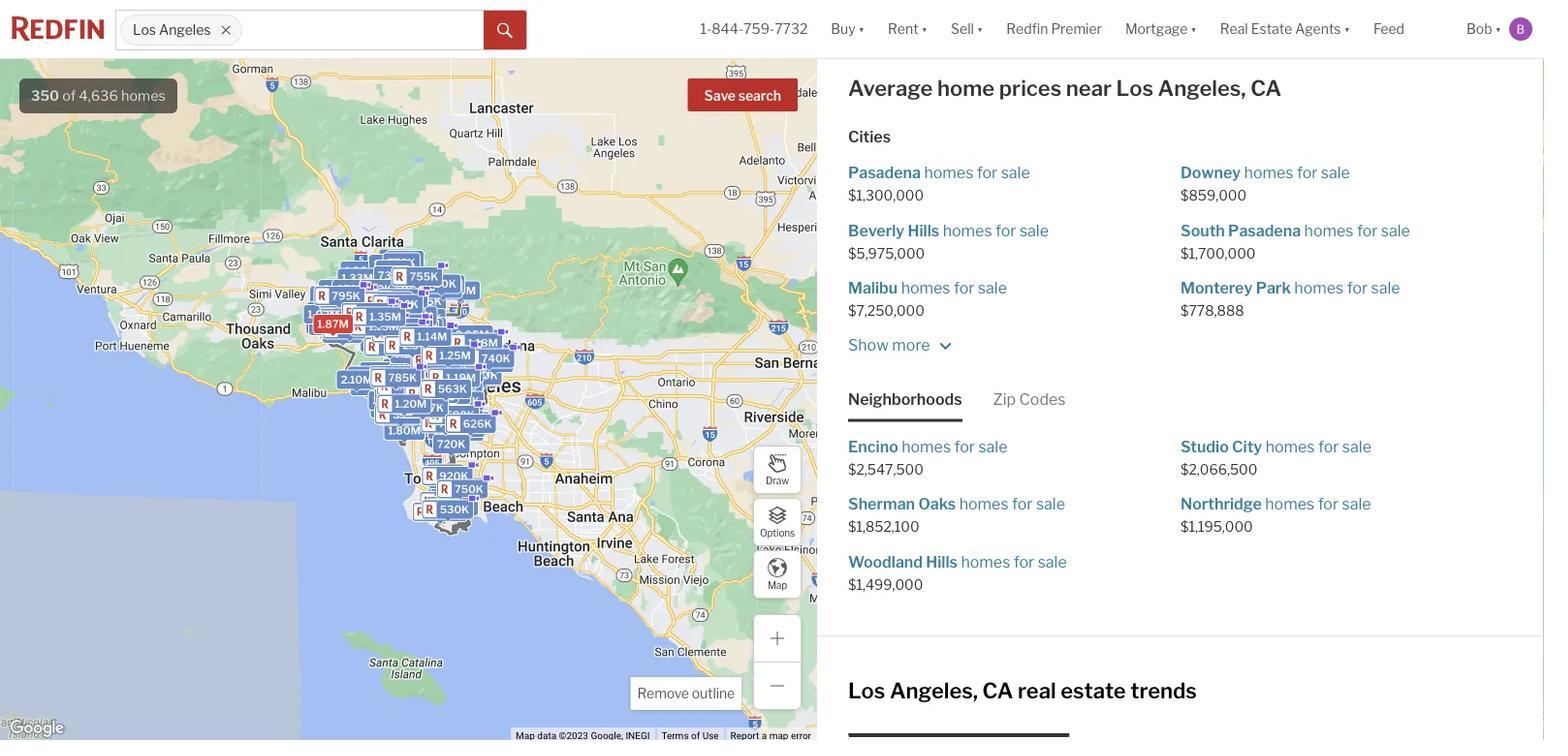 Task type: locate. For each thing, give the bounding box(es) containing it.
zip codes
[[993, 391, 1066, 409]]

sale inside beverly hills homes for sale $5,975,000
[[1020, 221, 1049, 240]]

outline
[[692, 686, 735, 702]]

625k
[[393, 328, 421, 341]]

homes inside monterey park homes for sale $778,888
[[1295, 279, 1344, 298]]

1 horizontal spatial 1.60m
[[403, 328, 435, 341]]

rent ▾ button
[[876, 0, 939, 58]]

3.55m
[[376, 329, 410, 341]]

563k
[[479, 356, 508, 369], [438, 383, 467, 396]]

320k
[[444, 413, 473, 426]]

1 vertical spatial 1.04m
[[401, 377, 433, 390]]

1.18m up 445k
[[468, 337, 498, 349]]

1.04m
[[340, 298, 372, 311], [401, 377, 433, 390]]

1 vertical spatial pasadena
[[1228, 221, 1301, 240]]

0 vertical spatial 1.30m
[[436, 353, 468, 366]]

4.70m
[[313, 320, 347, 333]]

▾ right the rent
[[922, 21, 928, 37]]

homes right city on the right bottom of the page
[[1266, 438, 1315, 457]]

680k
[[427, 278, 457, 290], [393, 291, 423, 304]]

0 vertical spatial angeles,
[[1158, 75, 1246, 101]]

buy ▾ button
[[819, 0, 876, 58]]

520k
[[456, 416, 485, 428]]

3 ▾ from the left
[[977, 21, 983, 37]]

1.18m up 1.85m
[[373, 373, 403, 385]]

homes up monterey park homes for sale $778,888
[[1304, 221, 1354, 240]]

515k
[[397, 279, 424, 292], [416, 402, 443, 415], [439, 498, 467, 511]]

0 horizontal spatial 660k
[[394, 288, 423, 301]]

735k up 595k
[[348, 295, 376, 307]]

563k up 568k
[[438, 383, 467, 396]]

submit search image
[[497, 23, 513, 39]]

0 horizontal spatial 1.08m
[[388, 306, 421, 319]]

2.42m
[[436, 342, 469, 355]]

0 vertical spatial 1.08m
[[388, 306, 421, 319]]

1 horizontal spatial 820k
[[451, 482, 480, 494]]

1 vertical spatial 840k
[[339, 312, 369, 325]]

1-844-759-7732 link
[[700, 21, 808, 37]]

2
[[371, 309, 378, 321], [371, 309, 378, 322], [399, 360, 405, 372], [380, 395, 386, 407]]

zip
[[993, 391, 1016, 409]]

homes right park
[[1295, 279, 1344, 298]]

1 horizontal spatial 1.31m
[[395, 395, 425, 407]]

0 vertical spatial 1.33m
[[342, 272, 373, 285]]

0 horizontal spatial angeles,
[[890, 679, 978, 705]]

0 vertical spatial 515k
[[397, 279, 424, 292]]

show
[[848, 336, 889, 355]]

homes right 4,636 at top
[[121, 87, 166, 104]]

woodland
[[848, 553, 923, 572]]

pasadena homes for sale $1,300,000
[[848, 164, 1030, 205]]

6 ▾ from the left
[[1495, 21, 1502, 37]]

options
[[760, 528, 795, 539]]

hills down sherman oaks homes for sale $1,852,100 at the right bottom of the page
[[926, 553, 958, 572]]

3.49m
[[442, 363, 476, 376]]

oaks
[[918, 495, 956, 514]]

1 vertical spatial 1.18m
[[373, 373, 403, 385]]

for inside south pasadena homes for sale $1,700,000
[[1357, 221, 1378, 240]]

park
[[1256, 279, 1291, 298]]

555k
[[387, 293, 416, 306]]

south pasadena homes for sale $1,700,000
[[1181, 221, 1410, 262]]

1 vertical spatial 2.80m
[[375, 393, 408, 405]]

ca down estate
[[1251, 75, 1282, 101]]

homes inside beverly hills homes for sale $5,975,000
[[943, 221, 992, 240]]

pasadena up the $1,300,000
[[848, 164, 921, 183]]

1 horizontal spatial pasadena
[[1228, 221, 1301, 240]]

3.18m
[[410, 321, 442, 334], [410, 321, 442, 334]]

820k up 726k
[[392, 281, 421, 293]]

0 horizontal spatial 563k
[[438, 383, 467, 396]]

972k
[[336, 283, 364, 296]]

homes down pasadena homes for sale $1,300,000
[[943, 221, 992, 240]]

1 vertical spatial 295k
[[435, 476, 464, 489]]

0 vertical spatial 630k
[[389, 276, 419, 288]]

▾ right buy
[[859, 21, 865, 37]]

pasadena inside pasadena homes for sale $1,300,000
[[848, 164, 921, 183]]

sale inside monterey park homes for sale $778,888
[[1371, 279, 1400, 298]]

0 horizontal spatial 710k
[[388, 288, 415, 301]]

1.95m
[[341, 323, 373, 336]]

sale
[[1001, 164, 1030, 183], [1321, 164, 1350, 183], [1020, 221, 1049, 240], [1381, 221, 1410, 240], [978, 279, 1007, 298], [1371, 279, 1400, 298], [979, 438, 1008, 457], [1343, 438, 1372, 457], [1036, 495, 1065, 514], [1342, 495, 1371, 514], [1038, 553, 1067, 572]]

neighborhoods
[[848, 391, 962, 409]]

1 vertical spatial 925k
[[437, 401, 466, 414]]

593k
[[448, 421, 478, 434]]

0 vertical spatial 1.75m
[[407, 360, 438, 373]]

4 ▾ from the left
[[1191, 21, 1197, 37]]

$1,300,000
[[848, 188, 924, 205]]

745k up 338k
[[395, 292, 424, 305]]

1.33m up the 795k
[[342, 272, 373, 285]]

18.0m
[[387, 362, 420, 375]]

465k
[[381, 287, 411, 299], [447, 372, 476, 384]]

510k
[[381, 295, 408, 308], [351, 315, 379, 328]]

2 ▾ from the left
[[922, 21, 928, 37]]

pasadena down downey homes for sale $859,000
[[1228, 221, 1301, 240]]

0 horizontal spatial 505k
[[382, 295, 411, 308]]

740k
[[475, 347, 504, 360], [482, 352, 511, 365]]

1 horizontal spatial ca
[[1251, 75, 1282, 101]]

820k down 885k
[[451, 482, 480, 494]]

760k
[[424, 366, 453, 379]]

redfin premier
[[1007, 21, 1102, 37]]

mortgage ▾ button
[[1125, 0, 1197, 58]]

1 vertical spatial los
[[1116, 75, 1154, 101]]

780k
[[394, 300, 423, 312]]

0 horizontal spatial 1.31m
[[359, 321, 389, 333]]

hills inside woodland hills homes for sale $1,499,000
[[926, 553, 958, 572]]

2.28m
[[408, 378, 441, 390]]

1 horizontal spatial 680k
[[427, 278, 457, 290]]

▾ right sell
[[977, 21, 983, 37]]

0 vertical spatial 1.18m
[[468, 337, 498, 349]]

1 horizontal spatial 563k
[[479, 356, 508, 369]]

1 horizontal spatial 710k
[[428, 387, 455, 400]]

410k
[[380, 264, 408, 276]]

$7,250,000
[[848, 303, 925, 320]]

0 vertical spatial 900k
[[405, 352, 435, 364]]

1.78m
[[395, 380, 426, 392]]

homes down sherman oaks homes for sale $1,852,100 at the right bottom of the page
[[961, 553, 1010, 572]]

230k
[[433, 484, 462, 497]]

475k
[[378, 310, 406, 323]]

940k
[[340, 294, 369, 306]]

1 vertical spatial 515k
[[416, 402, 443, 415]]

for inside beverly hills homes for sale $5,975,000
[[996, 221, 1016, 240]]

1 vertical spatial 630k
[[393, 322, 423, 335]]

homes right oaks
[[959, 495, 1009, 514]]

agents
[[1295, 21, 1341, 37]]

1 vertical spatial 900k
[[385, 399, 415, 411]]

1 horizontal spatial 735k
[[378, 269, 406, 282]]

0 vertical spatial 400k
[[445, 344, 475, 356]]

0 horizontal spatial 820k
[[392, 281, 421, 293]]

3.88m
[[405, 362, 439, 375]]

homes up $2,547,500
[[902, 438, 951, 457]]

sale inside encino homes for sale $2,547,500
[[979, 438, 1008, 457]]

$1,499,000
[[848, 577, 923, 594]]

1 vertical spatial 1.08m
[[450, 362, 483, 375]]

0 vertical spatial 472k
[[475, 348, 503, 361]]

homes inside northridge homes for sale $1,195,000
[[1265, 495, 1315, 514]]

sale inside northridge homes for sale $1,195,000
[[1342, 495, 1371, 514]]

0 horizontal spatial 1.18m
[[373, 373, 403, 385]]

▾ right agents
[[1344, 21, 1350, 37]]

▾ for buy ▾
[[859, 21, 865, 37]]

▾ for sell ▾
[[977, 21, 983, 37]]

ca left real on the bottom
[[983, 679, 1014, 705]]

1.68m
[[405, 335, 437, 348]]

▾ right mortgage
[[1191, 21, 1197, 37]]

1 vertical spatial 820k
[[451, 482, 480, 494]]

1 horizontal spatial 1.87m
[[438, 354, 469, 367]]

7.35m
[[395, 348, 428, 361]]

0 vertical spatial 1.06m
[[388, 369, 420, 382]]

4
[[403, 329, 411, 342]]

real estate agents ▾
[[1220, 21, 1350, 37]]

0 vertical spatial 1.58m
[[420, 350, 452, 363]]

1 vertical spatial 1.06m
[[387, 402, 420, 415]]

2.64m
[[398, 370, 432, 382]]

1.15m
[[369, 320, 399, 333], [409, 321, 439, 334], [439, 499, 469, 511]]

930k
[[418, 382, 448, 395]]

563k down '1.27m'
[[479, 356, 508, 369]]

search
[[738, 88, 781, 104]]

sale inside 'malibu homes for sale $7,250,000'
[[978, 279, 1007, 298]]

homes up $7,250,000
[[901, 279, 951, 298]]

0 vertical spatial 510k
[[381, 295, 408, 308]]

for inside monterey park homes for sale $778,888
[[1347, 279, 1368, 298]]

785k
[[393, 274, 422, 287], [388, 372, 417, 384]]

735k down 770k
[[378, 269, 406, 282]]

2.30m
[[384, 331, 418, 343]]

2 vertical spatial los
[[848, 679, 885, 705]]

▾ right bob
[[1495, 21, 1502, 37]]

remove outline
[[637, 686, 735, 702]]

pasadena inside south pasadena homes for sale $1,700,000
[[1228, 221, 1301, 240]]

900k
[[405, 352, 435, 364], [385, 399, 415, 411]]

1.75m
[[407, 360, 438, 373], [376, 395, 407, 408]]

950k
[[417, 378, 447, 391], [384, 410, 414, 423]]

1 horizontal spatial 660k
[[428, 283, 458, 295]]

2.22m
[[397, 373, 429, 386]]

0 vertical spatial 2.80m
[[394, 375, 428, 388]]

565k
[[431, 473, 460, 486]]

2.20m
[[337, 314, 370, 327], [389, 378, 422, 391]]

680k up 725k
[[427, 278, 457, 290]]

homes down studio city homes for sale $2,066,500
[[1265, 495, 1315, 514]]

1 ▾ from the left
[[859, 21, 865, 37]]

hills for woodland hills
[[926, 553, 958, 572]]

720k
[[437, 438, 466, 451]]

los angeles
[[133, 22, 211, 38]]

418k
[[401, 318, 428, 330]]

472k
[[475, 348, 503, 361], [429, 400, 458, 413]]

hills up '$5,975,000'
[[908, 221, 940, 240]]

1 horizontal spatial 510k
[[381, 295, 408, 308]]

2 vertical spatial 1.80m
[[388, 425, 421, 437]]

0 horizontal spatial 1.35m
[[369, 311, 401, 323]]

homes right downey
[[1244, 164, 1294, 183]]

360k
[[456, 415, 486, 428]]

1 vertical spatial angeles,
[[890, 679, 978, 705]]

1 vertical spatial 472k
[[429, 400, 458, 413]]

1 vertical spatial 735k
[[348, 295, 376, 307]]

1 vertical spatial 1.19m
[[446, 372, 476, 385]]

0 horizontal spatial 1.87m
[[317, 318, 349, 331]]

1-844-759-7732
[[700, 21, 808, 37]]

1.33m down 790k
[[327, 328, 358, 340]]

1 vertical spatial 1.87m
[[438, 354, 469, 367]]

0 horizontal spatial pasadena
[[848, 164, 921, 183]]

1.70m
[[395, 316, 427, 329], [381, 324, 412, 336], [422, 388, 454, 400]]

450k
[[381, 288, 411, 300], [412, 297, 442, 310], [449, 400, 479, 412], [431, 495, 461, 508]]

680k up 338k
[[393, 291, 423, 304]]

0 horizontal spatial 1.90m
[[375, 285, 407, 297]]

1 vertical spatial 1.37m
[[417, 337, 448, 350]]

homes inside sherman oaks homes for sale $1,852,100
[[959, 495, 1009, 514]]

726k
[[390, 298, 419, 311]]

los for los angeles, ca real estate trends
[[848, 679, 885, 705]]

1 vertical spatial 510k
[[351, 315, 379, 328]]

0 vertical spatial 1.60m
[[354, 288, 387, 301]]

None search field
[[242, 11, 484, 49]]

hills inside beverly hills homes for sale $5,975,000
[[908, 221, 940, 240]]

▾ for rent ▾
[[922, 21, 928, 37]]

835k
[[385, 410, 414, 422]]

for inside pasadena homes for sale $1,300,000
[[977, 164, 998, 183]]

0 horizontal spatial 325k
[[437, 412, 466, 425]]

635k
[[377, 298, 407, 311]]

752k
[[364, 283, 392, 296]]

feed
[[1374, 21, 1405, 37]]

beverly hills homes for sale $5,975,000
[[848, 221, 1049, 262]]

759-
[[744, 21, 775, 37]]

1.65m
[[386, 403, 418, 416]]

1 vertical spatial 680k
[[393, 291, 423, 304]]

homes up beverly hills homes for sale $5,975,000
[[924, 164, 974, 183]]



Task type: describe. For each thing, give the bounding box(es) containing it.
737k
[[439, 417, 467, 430]]

homes inside pasadena homes for sale $1,300,000
[[924, 164, 974, 183]]

sell ▾ button
[[939, 0, 995, 58]]

sale inside sherman oaks homes for sale $1,852,100
[[1036, 495, 1065, 514]]

0 vertical spatial 563k
[[479, 356, 508, 369]]

670k
[[450, 367, 479, 380]]

513k
[[447, 363, 474, 376]]

459k
[[438, 357, 467, 369]]

for inside 'malibu homes for sale $7,250,000'
[[954, 279, 975, 298]]

0 vertical spatial 1.19m
[[441, 355, 471, 368]]

monterey park homes for sale $778,888
[[1181, 279, 1400, 320]]

706k
[[431, 407, 460, 419]]

2.78m
[[415, 360, 448, 372]]

1 horizontal spatial 1.35m
[[447, 341, 479, 353]]

1.02m
[[308, 308, 340, 321]]

749k
[[388, 322, 417, 334]]

1.98m
[[393, 325, 426, 338]]

265k
[[451, 425, 479, 438]]

857k
[[375, 309, 403, 321]]

hills for beverly hills
[[908, 221, 940, 240]]

0 vertical spatial 785k
[[393, 274, 422, 287]]

google image
[[5, 716, 69, 742]]

0 vertical spatial 840k
[[350, 291, 380, 304]]

1 horizontal spatial 465k
[[447, 372, 476, 384]]

2.40m
[[399, 405, 433, 417]]

795k
[[332, 290, 360, 303]]

downey homes for sale $859,000
[[1181, 164, 1350, 205]]

1.01m
[[449, 348, 480, 360]]

sherman
[[848, 495, 915, 514]]

1 vertical spatial 540k
[[444, 500, 474, 513]]

of
[[62, 87, 76, 104]]

homes inside woodland hills homes for sale $1,499,000
[[961, 553, 1010, 572]]

1 vertical spatial 485k
[[438, 495, 467, 508]]

0 vertical spatial 1.80m
[[451, 347, 484, 359]]

1 vertical spatial 563k
[[438, 383, 467, 396]]

0 vertical spatial 1.87m
[[317, 318, 349, 331]]

2.73m
[[371, 333, 404, 345]]

0 vertical spatial 925k
[[410, 322, 438, 335]]

rent ▾ button
[[888, 0, 928, 58]]

draw
[[766, 475, 789, 487]]

2 vertical spatial 515k
[[439, 498, 467, 511]]

1 horizontal spatial 1.08m
[[450, 362, 483, 375]]

0 vertical spatial ca
[[1251, 75, 1282, 101]]

codes
[[1019, 391, 1066, 409]]

0 vertical spatial 735k
[[378, 269, 406, 282]]

2.50m
[[392, 325, 425, 337]]

for inside studio city homes for sale $2,066,500
[[1318, 438, 1339, 457]]

south
[[1181, 221, 1225, 240]]

average home prices near los angeles, ca
[[848, 75, 1282, 101]]

4,636
[[79, 87, 118, 104]]

896k
[[429, 381, 458, 394]]

$859,000
[[1181, 188, 1247, 205]]

830k
[[430, 381, 460, 393]]

sale inside south pasadena homes for sale $1,700,000
[[1381, 221, 1410, 240]]

zip codes element
[[993, 374, 1066, 423]]

1 vertical spatial 1.60m
[[403, 328, 435, 341]]

2 vertical spatial 1.37m
[[412, 371, 443, 384]]

0 horizontal spatial 680k
[[393, 291, 423, 304]]

1 horizontal spatial 1.18m
[[468, 337, 498, 349]]

0 vertical spatial 485k
[[451, 422, 481, 434]]

370k
[[425, 279, 454, 292]]

sell ▾ button
[[951, 0, 983, 58]]

feed button
[[1362, 0, 1455, 58]]

429k
[[373, 291, 402, 303]]

home
[[937, 75, 995, 101]]

2 vertical spatial 400k
[[442, 417, 472, 430]]

1 vertical spatial 710k
[[428, 387, 455, 400]]

676k
[[427, 400, 455, 413]]

2 horizontal spatial los
[[1116, 75, 1154, 101]]

905k
[[429, 506, 459, 519]]

1.73m
[[346, 326, 377, 339]]

premier
[[1051, 21, 1102, 37]]

homes inside 'malibu homes for sale $7,250,000'
[[901, 279, 951, 298]]

studio city homes for sale $2,066,500
[[1181, 438, 1372, 479]]

neighborhoods element
[[848, 374, 962, 423]]

rent ▾
[[888, 21, 928, 37]]

1 vertical spatial 1.80m
[[375, 402, 407, 415]]

308k
[[435, 400, 464, 413]]

1 vertical spatial 950k
[[384, 410, 414, 423]]

1 horizontal spatial 640k
[[428, 405, 458, 418]]

3.60m
[[373, 394, 407, 407]]

568k
[[433, 398, 463, 410]]

city
[[1232, 438, 1262, 457]]

homes inside encino homes for sale $2,547,500
[[902, 438, 951, 457]]

rent
[[888, 21, 919, 37]]

755k
[[410, 271, 438, 283]]

2.10m
[[341, 374, 373, 386]]

1.46m
[[434, 360, 466, 373]]

1.09m
[[381, 409, 413, 422]]

4.55m
[[352, 370, 386, 382]]

1.47m
[[424, 500, 456, 513]]

490k
[[378, 291, 407, 304]]

1 horizontal spatial 1.90m
[[437, 355, 470, 367]]

buy ▾
[[831, 21, 865, 37]]

745k up 725k
[[432, 278, 461, 291]]

northridge homes for sale $1,195,000
[[1181, 495, 1371, 536]]

1 1.06m from the top
[[388, 369, 420, 382]]

1 vertical spatial 1.75m
[[376, 395, 407, 408]]

55k
[[433, 473, 455, 486]]

788k
[[360, 307, 388, 319]]

915k
[[352, 313, 379, 325]]

865k
[[412, 312, 442, 325]]

1.55m
[[416, 369, 448, 381]]

1 vertical spatial 505k
[[443, 414, 472, 426]]

1 vertical spatial 695k
[[448, 373, 477, 386]]

1.27m
[[468, 333, 499, 346]]

595k
[[346, 309, 375, 322]]

sale inside studio city homes for sale $2,066,500
[[1343, 438, 1372, 457]]

1 vertical spatial 1.33m
[[327, 328, 358, 340]]

remove
[[637, 686, 689, 702]]

trends
[[1131, 679, 1197, 705]]

0 vertical spatial 295k
[[314, 289, 343, 302]]

350 of 4,636 homes
[[31, 87, 166, 104]]

0 vertical spatial 1.35m
[[369, 311, 401, 323]]

▾ for mortgage ▾
[[1191, 21, 1197, 37]]

5 ▾ from the left
[[1344, 21, 1350, 37]]

los for los angeles
[[133, 22, 156, 38]]

1.61m
[[381, 396, 411, 409]]

1 vertical spatial 400k
[[439, 363, 469, 376]]

1 vertical spatial 785k
[[388, 372, 417, 384]]

for inside sherman oaks homes for sale $1,852,100
[[1012, 495, 1033, 514]]

3.33m
[[364, 336, 398, 349]]

745k down '1.27m'
[[481, 357, 509, 369]]

0 vertical spatial 2.20m
[[337, 314, 370, 327]]

1 horizontal spatial 1.30m
[[436, 353, 468, 366]]

580k
[[445, 409, 475, 422]]

cities heading
[[848, 127, 1513, 148]]

1.93m
[[390, 383, 422, 395]]

1 horizontal spatial 325k
[[470, 371, 499, 383]]

remove los angeles image
[[220, 24, 232, 36]]

$778,888
[[1181, 303, 1244, 320]]

for inside downey homes for sale $859,000
[[1297, 164, 1318, 183]]

1.07m
[[416, 381, 448, 393]]

2.00m
[[355, 380, 389, 393]]

1.10m
[[383, 391, 413, 404]]

1 vertical spatial 525k
[[432, 424, 461, 436]]

0 horizontal spatial 695k
[[333, 309, 363, 322]]

745k up 726k
[[388, 282, 417, 295]]

mortgage ▾ button
[[1114, 0, 1209, 58]]

mortgage
[[1125, 21, 1188, 37]]

0 horizontal spatial 735k
[[348, 295, 376, 307]]

map region
[[0, 30, 1006, 742]]

save search button
[[688, 79, 798, 111]]

645k
[[386, 300, 415, 312]]

sale inside downey homes for sale $859,000
[[1321, 164, 1350, 183]]

user photo image
[[1509, 17, 1533, 41]]

for inside northridge homes for sale $1,195,000
[[1318, 495, 1339, 514]]

0 vertical spatial 820k
[[392, 281, 421, 293]]

844-
[[712, 21, 744, 37]]

1 horizontal spatial 2.20m
[[389, 378, 422, 391]]

0 vertical spatial 505k
[[382, 295, 411, 308]]

0 vertical spatial 525k
[[423, 404, 452, 417]]

angeles
[[159, 22, 211, 38]]

sale inside woodland hills homes for sale $1,499,000
[[1038, 553, 1067, 572]]

for inside encino homes for sale $2,547,500
[[954, 438, 975, 457]]

1 vertical spatial 1.30m
[[388, 372, 420, 384]]

0 vertical spatial 1.37m
[[337, 314, 368, 326]]

0 vertical spatial 640k
[[378, 263, 407, 275]]

0 vertical spatial 1.31m
[[359, 321, 389, 333]]

homes inside downey homes for sale $859,000
[[1244, 164, 1294, 183]]

sell
[[951, 21, 974, 37]]

0 vertical spatial 680k
[[427, 278, 457, 290]]

homes inside studio city homes for sale $2,066,500
[[1266, 438, 1315, 457]]

0 horizontal spatial 472k
[[429, 400, 458, 413]]

1 vertical spatial 1.58m
[[391, 385, 423, 398]]

options button
[[753, 498, 802, 547]]

remove outline button
[[631, 678, 742, 711]]

bob ▾
[[1467, 21, 1502, 37]]

2 1.06m from the top
[[387, 402, 420, 415]]

northridge
[[1181, 495, 1262, 514]]

for inside woodland hills homes for sale $1,499,000
[[1014, 553, 1035, 572]]

2.15m
[[394, 332, 425, 344]]

1 horizontal spatial 295k
[[435, 476, 464, 489]]

sale inside pasadena homes for sale $1,300,000
[[1001, 164, 1030, 183]]

0 vertical spatial 540k
[[458, 341, 487, 354]]

0 horizontal spatial ca
[[983, 679, 1014, 705]]

0 vertical spatial 1.04m
[[340, 298, 372, 311]]

homes inside south pasadena homes for sale $1,700,000
[[1304, 221, 1354, 240]]

$2,547,500
[[848, 462, 924, 479]]

1 horizontal spatial 472k
[[475, 348, 503, 361]]

1 horizontal spatial angeles,
[[1158, 75, 1246, 101]]

▾ for bob ▾
[[1495, 21, 1502, 37]]

0 vertical spatial 1.90m
[[375, 285, 407, 297]]

1 horizontal spatial 950k
[[417, 378, 447, 391]]

0 horizontal spatial 510k
[[351, 315, 379, 328]]

920k
[[439, 470, 469, 483]]

0 vertical spatial 465k
[[381, 287, 411, 299]]

7732
[[775, 21, 808, 37]]



Task type: vqa. For each thing, say whether or not it's contained in the screenshot.
fees.
no



